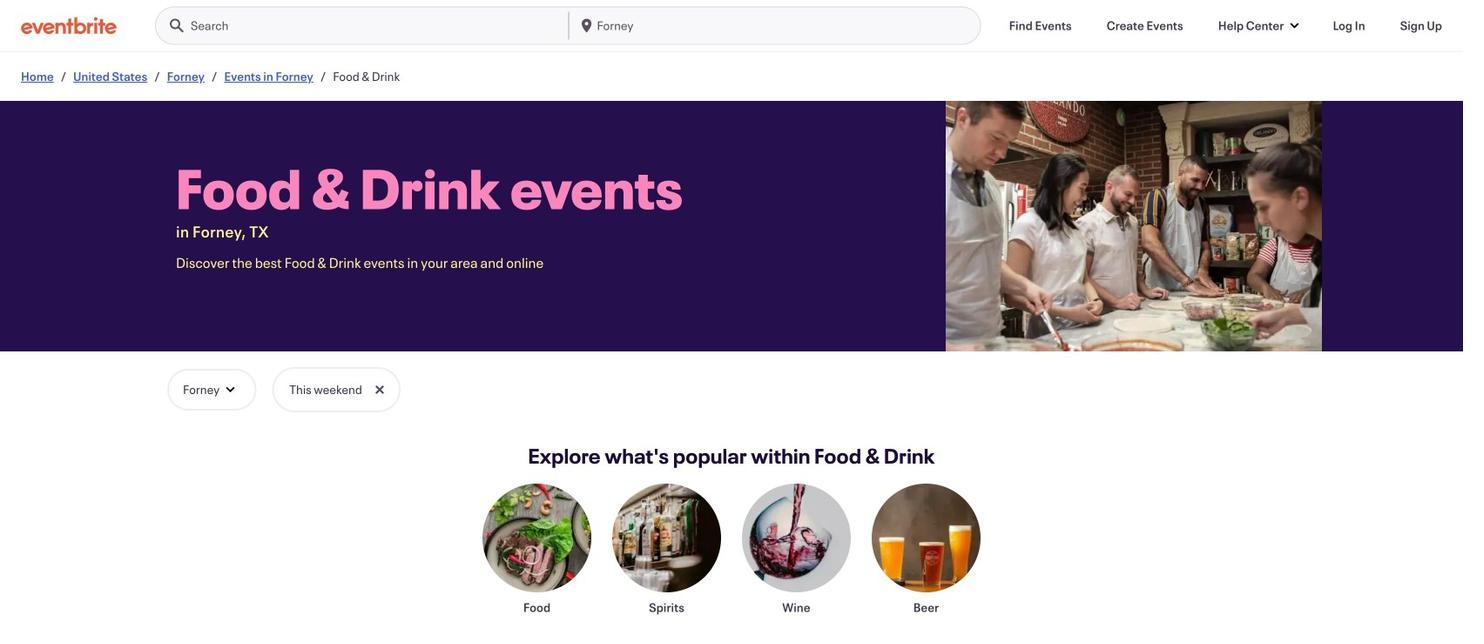 Task type: describe. For each thing, give the bounding box(es) containing it.
[object object] image
[[946, 101, 1322, 352]]

eventbrite image
[[21, 17, 117, 34]]

find events element
[[1009, 17, 1072, 34]]

log in element
[[1333, 17, 1366, 34]]



Task type: vqa. For each thing, say whether or not it's contained in the screenshot.
Eventbrite IMAGE
yes



Task type: locate. For each thing, give the bounding box(es) containing it.
sign up element
[[1400, 17, 1442, 34]]

create events element
[[1107, 17, 1184, 34]]



